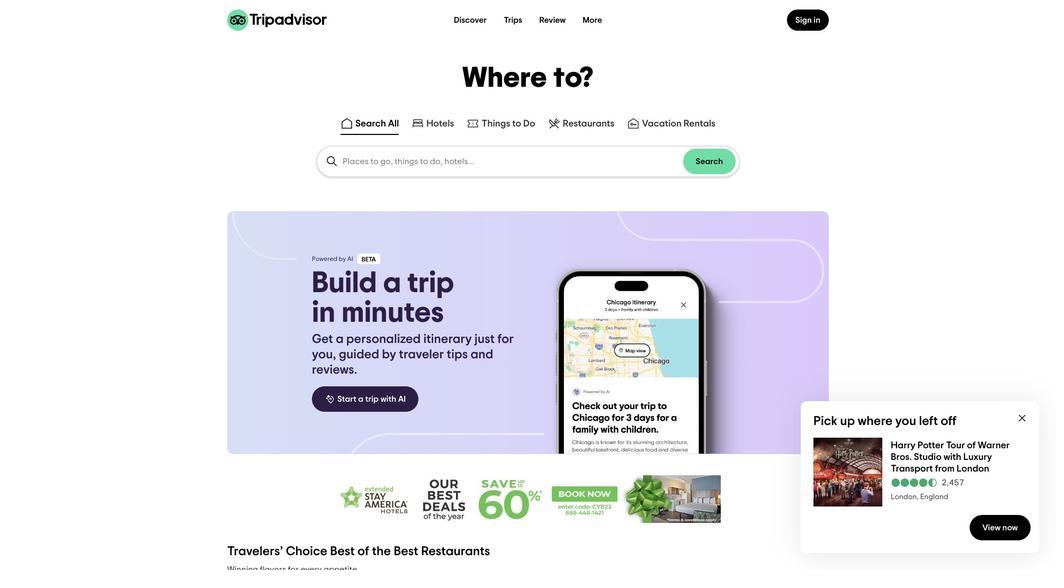 Task type: vqa. For each thing, say whether or not it's contained in the screenshot.
trip
yes



Task type: locate. For each thing, give the bounding box(es) containing it.
a
[[383, 269, 401, 298], [336, 333, 344, 346], [358, 395, 364, 404]]

1 horizontal spatial best
[[394, 546, 419, 559]]

studio
[[914, 453, 942, 463]]

trips button
[[496, 10, 531, 31]]

1 horizontal spatial a
[[358, 395, 364, 404]]

transport
[[891, 465, 933, 474]]

build a trip in minutes get a personalized itinerary just for you, guided by traveler tips and reviews.
[[312, 269, 514, 377]]

of
[[968, 441, 976, 451], [358, 546, 369, 559]]

london,
[[891, 494, 919, 501]]

of for the
[[358, 546, 369, 559]]

harry
[[891, 441, 916, 451]]

a right the start
[[358, 395, 364, 404]]

travelers' choice best of the best restaurants
[[227, 546, 490, 559]]

review
[[540, 16, 566, 24]]

0 horizontal spatial with
[[381, 395, 396, 404]]

by down personalized at the left of page
[[382, 349, 396, 361]]

in
[[814, 16, 821, 24], [312, 298, 336, 328]]

1 horizontal spatial of
[[968, 441, 976, 451]]

left
[[919, 415, 939, 428]]

1 horizontal spatial search
[[696, 157, 723, 166]]

1 horizontal spatial in
[[814, 16, 821, 24]]

harry potter tour of warner bros. studio with luxury transport from london
[[891, 441, 1010, 474]]

things to do button
[[465, 115, 538, 135]]

traveler
[[399, 349, 444, 361]]

with
[[381, 395, 396, 404], [944, 453, 962, 463]]

1 vertical spatial with
[[944, 453, 962, 463]]

a right build
[[383, 269, 401, 298]]

1 vertical spatial in
[[312, 298, 336, 328]]

search down rentals in the right of the page
[[696, 157, 723, 166]]

best
[[330, 546, 355, 559], [394, 546, 419, 559]]

0 horizontal spatial trip
[[365, 395, 379, 404]]

where
[[462, 64, 548, 93]]

0 vertical spatial search
[[356, 119, 386, 129]]

of inside harry potter tour of warner bros. studio with luxury transport from london
[[968, 441, 976, 451]]

sign
[[796, 16, 812, 24]]

best right the
[[394, 546, 419, 559]]

tab list containing search all
[[0, 113, 1057, 137]]

london, england
[[891, 494, 949, 501]]

guided
[[339, 349, 380, 361]]

a for start
[[358, 395, 364, 404]]

start a trip with ai button
[[312, 387, 419, 412]]

view
[[983, 524, 1001, 533]]

ai down traveler
[[398, 395, 406, 404]]

with down tour
[[944, 453, 962, 463]]

view now button
[[970, 516, 1031, 541]]

ai
[[348, 256, 353, 262], [398, 395, 406, 404]]

in up get
[[312, 298, 336, 328]]

you,
[[312, 349, 336, 361]]

search inside search all button
[[356, 119, 386, 129]]

0 horizontal spatial best
[[330, 546, 355, 559]]

tab list
[[0, 113, 1057, 137]]

a inside 'button'
[[358, 395, 364, 404]]

0 vertical spatial of
[[968, 441, 976, 451]]

trip inside 'button'
[[365, 395, 379, 404]]

2 vertical spatial a
[[358, 395, 364, 404]]

2 horizontal spatial a
[[383, 269, 401, 298]]

restaurants
[[563, 119, 615, 129], [421, 546, 490, 559]]

1 vertical spatial by
[[382, 349, 396, 361]]

of up luxury
[[968, 441, 976, 451]]

ai left beta at the left of page
[[348, 256, 353, 262]]

1 horizontal spatial restaurants
[[563, 119, 615, 129]]

tour
[[947, 441, 965, 451]]

in right the sign
[[814, 16, 821, 24]]

pick up where you left off
[[814, 415, 957, 428]]

tripadvisor image
[[227, 10, 327, 31]]

a right get
[[336, 333, 344, 346]]

2 best from the left
[[394, 546, 419, 559]]

1 horizontal spatial ai
[[398, 395, 406, 404]]

restaurants link
[[548, 117, 615, 130]]

by
[[339, 256, 346, 262], [382, 349, 396, 361]]

0 vertical spatial trip
[[407, 269, 454, 298]]

1 vertical spatial search
[[696, 157, 723, 166]]

all
[[388, 119, 399, 129]]

search left all
[[356, 119, 386, 129]]

0 vertical spatial restaurants
[[563, 119, 615, 129]]

0 horizontal spatial search
[[356, 119, 386, 129]]

hotels
[[427, 119, 454, 129]]

trip inside 'build a trip in minutes get a personalized itinerary just for you, guided by traveler tips and reviews.'
[[407, 269, 454, 298]]

1 vertical spatial trip
[[365, 395, 379, 404]]

by right powered
[[339, 256, 346, 262]]

vacation rentals button
[[625, 115, 718, 135]]

advertisement region
[[335, 476, 721, 524]]

1 vertical spatial a
[[336, 333, 344, 346]]

1 horizontal spatial trip
[[407, 269, 454, 298]]

trip
[[407, 269, 454, 298], [365, 395, 379, 404]]

up
[[841, 415, 855, 428]]

close image
[[1017, 413, 1028, 424]]

0 vertical spatial in
[[814, 16, 821, 24]]

1 vertical spatial ai
[[398, 395, 406, 404]]

of left the
[[358, 546, 369, 559]]

0 vertical spatial ai
[[348, 256, 353, 262]]

you
[[896, 415, 917, 428]]

in inside sign in link
[[814, 16, 821, 24]]

search inside search button
[[696, 157, 723, 166]]

view now
[[983, 524, 1018, 533]]

1 horizontal spatial with
[[944, 453, 962, 463]]

search for search
[[696, 157, 723, 166]]

discover button
[[446, 10, 496, 31]]

now
[[1003, 524, 1018, 533]]

bros.
[[891, 453, 912, 463]]

london
[[957, 465, 990, 474]]

1 vertical spatial restaurants
[[421, 546, 490, 559]]

0 horizontal spatial in
[[312, 298, 336, 328]]

powered by ai
[[312, 256, 353, 262]]

things
[[482, 119, 511, 129]]

more button
[[575, 10, 611, 31]]

1 horizontal spatial by
[[382, 349, 396, 361]]

trips
[[504, 16, 523, 24]]

do
[[524, 119, 536, 129]]

0 vertical spatial by
[[339, 256, 346, 262]]

with inside 'button'
[[381, 395, 396, 404]]

1 vertical spatial of
[[358, 546, 369, 559]]

0 vertical spatial with
[[381, 395, 396, 404]]

0 horizontal spatial a
[[336, 333, 344, 346]]

to
[[513, 119, 522, 129]]

best right choice
[[330, 546, 355, 559]]

travelers'
[[227, 546, 283, 559]]

search button
[[683, 149, 736, 174]]

0 horizontal spatial of
[[358, 546, 369, 559]]

off
[[941, 415, 957, 428]]

with right the start
[[381, 395, 396, 404]]

0 vertical spatial a
[[383, 269, 401, 298]]

search
[[356, 119, 386, 129], [696, 157, 723, 166]]

where to?
[[462, 64, 594, 93]]



Task type: describe. For each thing, give the bounding box(es) containing it.
minutes
[[342, 298, 444, 328]]

a for build
[[383, 269, 401, 298]]

in inside 'build a trip in minutes get a personalized itinerary just for you, guided by traveler tips and reviews.'
[[312, 298, 336, 328]]

itinerary
[[424, 333, 472, 346]]

0 horizontal spatial ai
[[348, 256, 353, 262]]

4.5 of 5 bubbles. 2,457 reviews element
[[891, 477, 993, 489]]

luxury
[[964, 453, 993, 463]]

hotels link
[[412, 117, 454, 130]]

tips
[[447, 349, 468, 361]]

search for search all
[[356, 119, 386, 129]]

0 horizontal spatial restaurants
[[421, 546, 490, 559]]

vacation rentals
[[642, 119, 716, 129]]

0 horizontal spatial by
[[339, 256, 346, 262]]

vacation
[[642, 119, 682, 129]]

restaurants inside restaurants "button"
[[563, 119, 615, 129]]

where
[[858, 415, 893, 428]]

search all button
[[339, 115, 401, 135]]

of for warner
[[968, 441, 976, 451]]

england
[[921, 494, 949, 501]]

from
[[935, 465, 955, 474]]

powered
[[312, 256, 338, 262]]

search image
[[326, 155, 339, 168]]

reviews.
[[312, 364, 357, 377]]

review button
[[531, 10, 575, 31]]

warner
[[978, 441, 1010, 451]]

get
[[312, 333, 333, 346]]

2,457
[[942, 479, 965, 488]]

hotels button
[[410, 115, 457, 135]]

potter
[[918, 441, 945, 451]]

search all
[[356, 119, 399, 129]]

things to do
[[482, 119, 536, 129]]

restaurants button
[[546, 115, 617, 135]]

to?
[[554, 64, 594, 93]]

personalized
[[346, 333, 421, 346]]

trip for ai
[[365, 395, 379, 404]]

sign in
[[796, 16, 821, 24]]

build
[[312, 269, 377, 298]]

with inside harry potter tour of warner bros. studio with luxury transport from london
[[944, 453, 962, 463]]

start a trip with ai
[[338, 395, 406, 404]]

ai inside the start a trip with ai 'button'
[[398, 395, 406, 404]]

and
[[471, 349, 493, 361]]

discover
[[454, 16, 487, 24]]

pick
[[814, 415, 838, 428]]

the
[[372, 546, 391, 559]]

start
[[338, 395, 357, 404]]

choice
[[286, 546, 328, 559]]

vacation rentals link
[[628, 117, 716, 130]]

sign in link
[[787, 10, 829, 31]]

beta
[[362, 256, 376, 263]]

rentals
[[684, 119, 716, 129]]

by inside 'build a trip in minutes get a personalized itinerary just for you, guided by traveler tips and reviews.'
[[382, 349, 396, 361]]

Search search field
[[343, 157, 683, 166]]

1 best from the left
[[330, 546, 355, 559]]

for
[[498, 333, 514, 346]]

just
[[475, 333, 495, 346]]

trip for minutes
[[407, 269, 454, 298]]

more
[[583, 16, 603, 24]]

things to do link
[[467, 117, 536, 130]]

Search search field
[[317, 147, 739, 176]]



